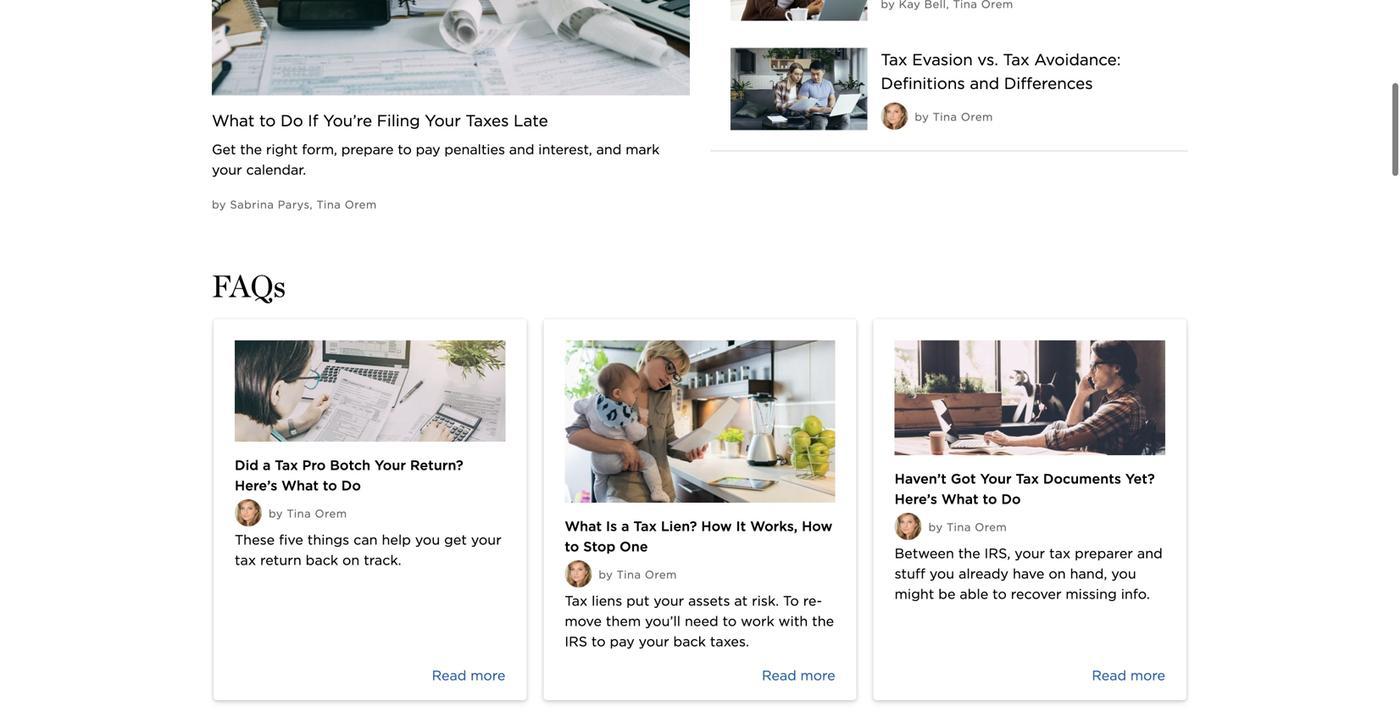 Task type: vqa. For each thing, say whether or not it's contained in the screenshot.
vs.
yes



Task type: describe. For each thing, give the bounding box(es) containing it.
to up the taxes. on the right of page
[[723, 613, 737, 630]]

what up get
[[212, 111, 255, 130]]

risk.
[[752, 593, 779, 609]]

read more for move
[[762, 667, 836, 684]]

one
[[620, 539, 648, 555]]

tina down the definitions
[[933, 110, 958, 123]]

haven't
[[895, 471, 947, 487]]

at
[[735, 593, 748, 609]]

to inside what is a tax lien? how it works, how to stop one
[[565, 539, 579, 555]]

what inside did a tax pro botch your return? here's what to do
[[282, 478, 319, 494]]

tax liens put your assets at risk. to re move them you'll need to work with the irs to pay your back taxes.
[[565, 593, 835, 650]]

did
[[235, 457, 259, 474]]

tina right ,
[[317, 198, 341, 211]]

faqs
[[212, 268, 286, 304]]

tax evasion vs. tax avoidance: definitions and differences
[[881, 50, 1121, 93]]

tax inside tax liens put your assets at risk. to re move them you'll need to work with the irs to pay your back taxes.
[[565, 593, 588, 609]]

and left mark
[[597, 141, 622, 158]]

tax inside these five things can help you get your tax return back on track.
[[235, 552, 256, 569]]

you inside these five things can help you get your tax return back on track.
[[415, 532, 440, 548]]

read for return
[[432, 667, 467, 684]]

taxes
[[466, 111, 509, 130]]

tax inside haven't got your tax documents yet? here's what to do
[[1016, 471, 1040, 487]]

stuff
[[895, 566, 926, 582]]

sabrina parys link
[[230, 198, 310, 211]]

the for get
[[240, 141, 262, 158]]

haven't got your tax documents yet? here's what to do
[[895, 471, 1156, 508]]

help
[[382, 532, 411, 548]]

orem right ,
[[345, 198, 377, 211]]

definitions
[[881, 74, 966, 93]]

1 how from the left
[[702, 518, 732, 535]]

you'll
[[645, 613, 681, 630]]

need
[[685, 613, 719, 630]]

track.
[[364, 552, 402, 569]]

to right irs
[[592, 634, 606, 650]]

to inside the between the irs, your tax preparer and stuff you already have on hand, you might be able to recover missing info.
[[993, 586, 1007, 603]]

a inside what is a tax lien? how it works, how to stop one
[[622, 518, 630, 535]]

yet?
[[1126, 471, 1156, 487]]

parys
[[278, 198, 310, 211]]

prepare
[[341, 141, 394, 158]]

penalties
[[445, 141, 505, 158]]

get
[[212, 141, 236, 158]]

assets
[[689, 593, 731, 609]]

pro
[[302, 457, 326, 474]]

get the right form, prepare to pay penalties and interest, and mark your calendar.
[[212, 141, 660, 178]]

avoidance:
[[1035, 50, 1121, 69]]

calendar.
[[246, 162, 306, 178]]

on for your
[[1049, 566, 1067, 582]]

by down the definitions
[[915, 110, 930, 123]]

orem down tax evasion vs. tax avoidance: definitions and differences
[[962, 110, 994, 123]]

by tina orem for already
[[929, 521, 1008, 534]]

you're
[[323, 111, 372, 130]]

tina orem's profile picture image for already
[[895, 513, 922, 540]]

2 horizontal spatial you
[[1112, 566, 1137, 582]]

to up the right
[[259, 111, 276, 130]]

differences
[[1005, 74, 1093, 93]]

by for already
[[929, 521, 943, 534]]

your inside did a tax pro botch your return? here's what to do
[[375, 457, 406, 474]]

read more for already
[[1092, 667, 1166, 684]]

to inside did a tax pro botch your return? here's what to do
[[323, 478, 337, 494]]

documents
[[1044, 471, 1122, 487]]

back inside these five things can help you get your tax return back on track.
[[306, 552, 338, 569]]

by for move
[[599, 568, 613, 581]]

1 horizontal spatial tina orem link
[[933, 110, 994, 123]]

mark
[[626, 141, 660, 158]]

missing
[[1066, 586, 1117, 603]]

it
[[736, 518, 746, 535]]

return?
[[410, 457, 464, 474]]

tax up the definitions
[[881, 50, 908, 69]]

late
[[514, 111, 548, 130]]

recover
[[1011, 586, 1062, 603]]

already
[[959, 566, 1009, 582]]

tax right the vs.
[[1004, 50, 1030, 69]]

if
[[308, 111, 319, 130]]

by tina orem for move
[[599, 568, 677, 581]]

between
[[895, 545, 955, 562]]

lien?
[[661, 518, 697, 535]]

tax evasion vs. tax avoidance: definitions and differences link
[[881, 48, 1169, 96]]

stop
[[584, 539, 616, 555]]

vs.
[[978, 50, 999, 69]]

tina orem's profile picture image down the definitions
[[881, 102, 908, 130]]

between the irs, your tax preparer and stuff you already have on hand, you might be able to recover missing info.
[[895, 545, 1163, 603]]

to inside haven't got your tax documents yet? here's what to do
[[983, 491, 998, 508]]

what is a tax lien? how it works, how to stop one
[[565, 518, 833, 555]]

tina orem's profile picture image for return
[[235, 500, 262, 527]]

did a tax pro botch your return? here's what to do
[[235, 457, 464, 494]]

and inside tax evasion vs. tax avoidance: definitions and differences
[[970, 74, 1000, 93]]

tina for move
[[617, 568, 642, 581]]

right
[[266, 141, 298, 158]]

to inside get the right form, prepare to pay penalties and interest, and mark your calendar.
[[398, 141, 412, 158]]

taxes.
[[710, 634, 750, 650]]

things
[[308, 532, 350, 548]]

your inside get the right form, prepare to pay penalties and interest, and mark your calendar.
[[212, 162, 242, 178]]

tax preparer mistake on your return image
[[235, 340, 506, 442]]



Task type: locate. For each thing, give the bounding box(es) containing it.
1 horizontal spatial more
[[801, 667, 836, 684]]

tax inside what is a tax lien? how it works, how to stop one
[[634, 518, 657, 535]]

your
[[425, 111, 461, 130], [375, 457, 406, 474], [981, 471, 1012, 487]]

tax down the these
[[235, 552, 256, 569]]

by
[[915, 110, 930, 123], [212, 198, 226, 211], [269, 507, 283, 520], [929, 521, 943, 534], [599, 568, 613, 581]]

and inside the between the irs, your tax preparer and stuff you already have on hand, you might be able to recover missing info.
[[1138, 545, 1163, 562]]

your right got
[[981, 471, 1012, 487]]

back
[[306, 552, 338, 569], [674, 634, 706, 650]]

irs
[[565, 634, 588, 650]]

to down filing
[[398, 141, 412, 158]]

0 vertical spatial pay
[[416, 141, 441, 158]]

your down you'll
[[639, 634, 670, 650]]

1 read from the left
[[432, 667, 467, 684]]

1 vertical spatial pay
[[610, 634, 635, 650]]

on inside the between the irs, your tax preparer and stuff you already have on hand, you might be able to recover missing info.
[[1049, 566, 1067, 582]]

return
[[260, 552, 302, 569]]

and down late
[[509, 141, 535, 158]]

how right works,
[[802, 518, 833, 535]]

on for can
[[343, 552, 360, 569]]

orem for move
[[645, 568, 677, 581]]

0 horizontal spatial read more
[[432, 667, 506, 684]]

hand,
[[1071, 566, 1108, 582]]

read more
[[432, 667, 506, 684], [762, 667, 836, 684], [1092, 667, 1166, 684]]

to left the stop
[[565, 539, 579, 555]]

tax left liens
[[565, 593, 588, 609]]

orem up 'things'
[[315, 507, 347, 520]]

tax left documents
[[1016, 471, 1040, 487]]

info.
[[1122, 586, 1151, 603]]

preparer
[[1075, 545, 1134, 562]]

on down can at the bottom
[[343, 552, 360, 569]]

on right have
[[1049, 566, 1067, 582]]

what inside haven't got your tax documents yet? here's what to do
[[942, 491, 979, 508]]

0 horizontal spatial you
[[415, 532, 440, 548]]

by left sabrina
[[212, 198, 226, 211]]

on
[[343, 552, 360, 569], [1049, 566, 1067, 582]]

be
[[939, 586, 956, 603]]

tina orem's profile picture image for move
[[565, 561, 592, 588]]

tina for return
[[287, 507, 311, 520]]

by sabrina parys , tina orem
[[212, 198, 377, 211]]

orem for already
[[975, 521, 1008, 534]]

form,
[[302, 141, 337, 158]]

a
[[263, 457, 271, 474], [622, 518, 630, 535]]

0 horizontal spatial pay
[[416, 141, 441, 158]]

0 horizontal spatial how
[[702, 518, 732, 535]]

by tina orem up put
[[599, 568, 677, 581]]

can
[[354, 532, 378, 548]]

to right able
[[993, 586, 1007, 603]]

to up irs,
[[983, 491, 998, 508]]

by tina orem up irs,
[[929, 521, 1008, 534]]

tina orem link down the definitions
[[933, 110, 994, 123]]

works,
[[751, 518, 798, 535]]

tina
[[933, 110, 958, 123], [317, 198, 341, 211], [287, 507, 311, 520], [947, 521, 972, 534], [617, 568, 642, 581]]

do inside haven't got your tax documents yet? here's what to do
[[1002, 491, 1021, 508]]

tina orem's profile picture image
[[881, 102, 908, 130], [235, 500, 262, 527], [895, 513, 922, 540], [565, 561, 592, 588]]

your up get the right form, prepare to pay penalties and interest, and mark your calendar.
[[425, 111, 461, 130]]

five
[[279, 532, 303, 548]]

1 read more from the left
[[432, 667, 506, 684]]

is
[[606, 518, 618, 535]]

tina orem's profile picture image up the these
[[235, 500, 262, 527]]

interest,
[[539, 141, 593, 158]]

0 horizontal spatial do
[[281, 111, 303, 130]]

tax left pro
[[275, 457, 298, 474]]

by up liens
[[599, 568, 613, 581]]

your right 'botch'
[[375, 457, 406, 474]]

2 horizontal spatial read more
[[1092, 667, 1166, 684]]

your up have
[[1015, 545, 1046, 562]]

your
[[212, 162, 242, 178], [471, 532, 502, 548], [1015, 545, 1046, 562], [654, 593, 684, 609], [639, 634, 670, 650]]

orem
[[962, 110, 994, 123], [345, 198, 377, 211], [315, 507, 347, 520], [975, 521, 1008, 534], [645, 568, 677, 581]]

by tina orem
[[915, 110, 994, 123], [269, 507, 347, 520], [929, 521, 1008, 534], [599, 568, 677, 581]]

tina orem's profile picture image down the stop
[[565, 561, 592, 588]]

your right get
[[471, 532, 502, 548]]

the
[[240, 141, 262, 158], [959, 545, 981, 562], [813, 613, 835, 630]]

0 horizontal spatial a
[[263, 457, 271, 474]]

2 read from the left
[[762, 667, 797, 684]]

might
[[895, 586, 935, 603]]

pay down filing
[[416, 141, 441, 158]]

0 vertical spatial the
[[240, 141, 262, 158]]

a right is
[[622, 518, 630, 535]]

2 horizontal spatial the
[[959, 545, 981, 562]]

tina for already
[[947, 521, 972, 534]]

do left if
[[281, 111, 303, 130]]

to down pro
[[323, 478, 337, 494]]

1 horizontal spatial read
[[762, 667, 797, 684]]

0 horizontal spatial back
[[306, 552, 338, 569]]

read
[[432, 667, 467, 684], [762, 667, 797, 684], [1092, 667, 1127, 684]]

do up irs,
[[1002, 491, 1021, 508]]

these
[[235, 532, 275, 548]]

your inside the between the irs, your tax preparer and stuff you already have on hand, you might be able to recover missing info.
[[1015, 545, 1046, 562]]

a inside did a tax pro botch your return? here's what to do
[[263, 457, 271, 474]]

them
[[606, 613, 641, 630]]

2 horizontal spatial do
[[1002, 491, 1021, 508]]

0 horizontal spatial on
[[343, 552, 360, 569]]

3 read more from the left
[[1092, 667, 1166, 684]]

by up between
[[929, 521, 943, 534]]

tina up "five"
[[287, 507, 311, 520]]

here's
[[235, 478, 278, 494], [895, 491, 938, 508]]

the inside get the right form, prepare to pay penalties and interest, and mark your calendar.
[[240, 141, 262, 158]]

tina up between
[[947, 521, 972, 534]]

by tina orem for return
[[269, 507, 347, 520]]

pay inside get the right form, prepare to pay penalties and interest, and mark your calendar.
[[416, 141, 441, 158]]

what
[[212, 111, 255, 130], [282, 478, 319, 494], [942, 491, 979, 508], [565, 518, 602, 535]]

tina orem's profile picture image up between
[[895, 513, 922, 540]]

do inside did a tax pro botch your return? here's what to do
[[342, 478, 361, 494]]

read for move
[[762, 667, 797, 684]]

have
[[1013, 566, 1045, 582]]

and up the info. at the bottom of the page
[[1138, 545, 1163, 562]]

2 horizontal spatial your
[[981, 471, 1012, 487]]

and
[[970, 74, 1000, 93], [509, 141, 535, 158], [597, 141, 622, 158], [1138, 545, 1163, 562]]

1 horizontal spatial here's
[[895, 491, 938, 508]]

get
[[444, 532, 467, 548]]

your inside these five things can help you get your tax return back on track.
[[471, 532, 502, 548]]

back inside tax liens put your assets at risk. to re move them you'll need to work with the irs to pay your back taxes.
[[674, 634, 706, 650]]

to
[[784, 593, 799, 609]]

more for move
[[801, 667, 836, 684]]

here's down the haven't in the bottom right of the page
[[895, 491, 938, 508]]

1 horizontal spatial tax
[[1050, 545, 1071, 562]]

you up be
[[930, 566, 955, 582]]

how
[[702, 518, 732, 535], [802, 518, 833, 535]]

read more for return
[[432, 667, 506, 684]]

tax
[[881, 50, 908, 69], [1004, 50, 1030, 69], [275, 457, 298, 474], [1016, 471, 1040, 487], [634, 518, 657, 535], [565, 593, 588, 609]]

work
[[741, 613, 775, 630]]

1 horizontal spatial pay
[[610, 634, 635, 650]]

here's down did
[[235, 478, 278, 494]]

irs,
[[985, 545, 1011, 562]]

what to do if you're filing your taxes late
[[212, 111, 548, 130]]

do
[[281, 111, 303, 130], [342, 478, 361, 494], [1002, 491, 1021, 508]]

2 vertical spatial the
[[813, 613, 835, 630]]

sabrina
[[230, 198, 274, 211]]

to
[[259, 111, 276, 130], [398, 141, 412, 158], [323, 478, 337, 494], [983, 491, 998, 508], [565, 539, 579, 555], [993, 586, 1007, 603], [723, 613, 737, 630], [592, 634, 606, 650]]

0 horizontal spatial the
[[240, 141, 262, 158]]

tina orem link
[[933, 110, 994, 123], [317, 198, 377, 211]]

tina orem link right ,
[[317, 198, 377, 211]]

got
[[951, 471, 977, 487]]

you up the info. at the bottom of the page
[[1112, 566, 1137, 582]]

tax inside the between the irs, your tax preparer and stuff you already have on hand, you might be able to recover missing info.
[[1050, 545, 1071, 562]]

1 vertical spatial back
[[674, 634, 706, 650]]

pay inside tax liens put your assets at risk. to re move them you'll need to work with the irs to pay your back taxes.
[[610, 634, 635, 650]]

what up the stop
[[565, 518, 602, 535]]

the down "re"
[[813, 613, 835, 630]]

the inside tax liens put your assets at risk. to re move them you'll need to work with the irs to pay your back taxes.
[[813, 613, 835, 630]]

read for already
[[1092, 667, 1127, 684]]

orem up put
[[645, 568, 677, 581]]

0 vertical spatial a
[[263, 457, 271, 474]]

tax
[[1050, 545, 1071, 562], [235, 552, 256, 569]]

more for return
[[471, 667, 506, 684]]

by tina orem up "five"
[[269, 507, 347, 520]]

by tina orem down the definitions
[[915, 110, 994, 123]]

the up the already
[[959, 545, 981, 562]]

2 how from the left
[[802, 518, 833, 535]]

here's inside did a tax pro botch your return? here's what to do
[[235, 478, 278, 494]]

1 more from the left
[[471, 667, 506, 684]]

3 more from the left
[[1131, 667, 1166, 684]]

able
[[960, 586, 989, 603]]

2 read more from the left
[[762, 667, 836, 684]]

orem up irs,
[[975, 521, 1008, 534]]

filing
[[377, 111, 420, 130]]

1 vertical spatial the
[[959, 545, 981, 562]]

1 horizontal spatial a
[[622, 518, 630, 535]]

0 horizontal spatial more
[[471, 667, 506, 684]]

on inside these five things can help you get your tax return back on track.
[[343, 552, 360, 569]]

1 vertical spatial a
[[622, 518, 630, 535]]

what inside what is a tax lien? how it works, how to stop one
[[565, 518, 602, 535]]

0 horizontal spatial tina orem link
[[317, 198, 377, 211]]

by for return
[[269, 507, 283, 520]]

0 horizontal spatial tax
[[235, 552, 256, 569]]

the inside the between the irs, your tax preparer and stuff you already have on hand, you might be able to recover missing info.
[[959, 545, 981, 562]]

1 horizontal spatial read more
[[762, 667, 836, 684]]

with
[[779, 613, 808, 630]]

more for already
[[1131, 667, 1166, 684]]

your up you'll
[[654, 593, 684, 609]]

botch
[[330, 457, 371, 474]]

evasion
[[913, 50, 973, 69]]

you
[[415, 532, 440, 548], [930, 566, 955, 582], [1112, 566, 1137, 582]]

these five things can help you get your tax return back on track.
[[235, 532, 502, 569]]

your inside haven't got your tax documents yet? here's what to do
[[981, 471, 1012, 487]]

1 horizontal spatial do
[[342, 478, 361, 494]]

tina up put
[[617, 568, 642, 581]]

move
[[565, 593, 823, 630]]

1 horizontal spatial back
[[674, 634, 706, 650]]

the right get
[[240, 141, 262, 158]]

put
[[627, 593, 650, 609]]

your down get
[[212, 162, 242, 178]]

,
[[310, 198, 313, 211]]

0 horizontal spatial here's
[[235, 478, 278, 494]]

1 horizontal spatial you
[[930, 566, 955, 582]]

tax up hand,
[[1050, 545, 1071, 562]]

3 read from the left
[[1092, 667, 1127, 684]]

tax inside did a tax pro botch your return? here's what to do
[[275, 457, 298, 474]]

how left it
[[702, 518, 732, 535]]

what down got
[[942, 491, 979, 508]]

by up "five"
[[269, 507, 283, 520]]

and down the vs.
[[970, 74, 1000, 93]]

1 horizontal spatial your
[[425, 111, 461, 130]]

more
[[471, 667, 506, 684], [801, 667, 836, 684], [1131, 667, 1166, 684]]

tax up one in the bottom left of the page
[[634, 518, 657, 535]]

back down 'things'
[[306, 552, 338, 569]]

0 vertical spatial back
[[306, 552, 338, 569]]

re
[[804, 593, 823, 609]]

you left get
[[415, 532, 440, 548]]

1 horizontal spatial how
[[802, 518, 833, 535]]

1 horizontal spatial the
[[813, 613, 835, 630]]

back down need at bottom
[[674, 634, 706, 650]]

pay
[[416, 141, 441, 158], [610, 634, 635, 650]]

the for between
[[959, 545, 981, 562]]

2 horizontal spatial more
[[1131, 667, 1166, 684]]

1 horizontal spatial on
[[1049, 566, 1067, 582]]

1 vertical spatial tina orem link
[[317, 198, 377, 211]]

2 more from the left
[[801, 667, 836, 684]]

0 horizontal spatial your
[[375, 457, 406, 474]]

0 vertical spatial tina orem link
[[933, 110, 994, 123]]

pay down them
[[610, 634, 635, 650]]

a right did
[[263, 457, 271, 474]]

orem for return
[[315, 507, 347, 520]]

what down pro
[[282, 478, 319, 494]]

do down 'botch'
[[342, 478, 361, 494]]

here's inside haven't got your tax documents yet? here's what to do
[[895, 491, 938, 508]]

0 horizontal spatial read
[[432, 667, 467, 684]]

2 horizontal spatial read
[[1092, 667, 1127, 684]]

liens
[[592, 593, 623, 609]]



